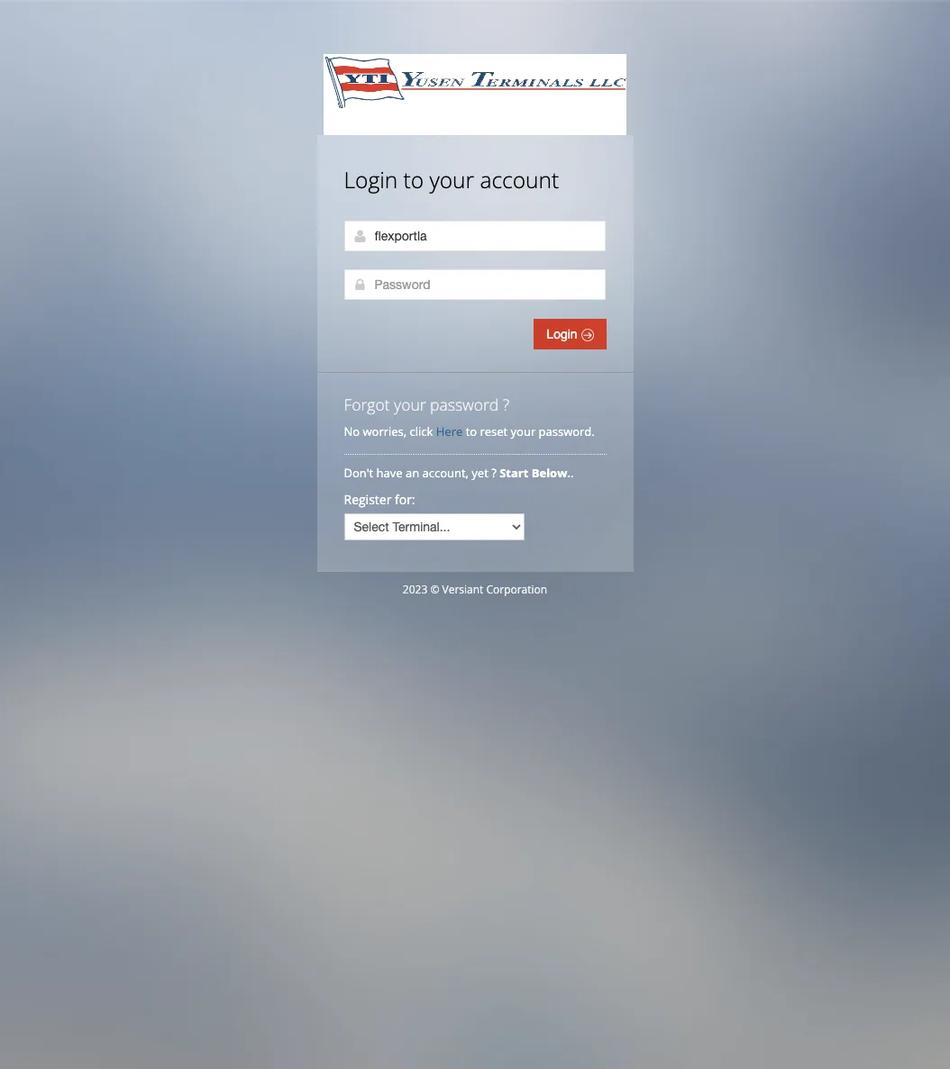 Task type: locate. For each thing, give the bounding box(es) containing it.
2 vertical spatial your
[[511, 424, 536, 440]]

Password password field
[[344, 270, 605, 300]]

lock image
[[353, 278, 367, 292]]

user image
[[353, 229, 367, 243]]

1 horizontal spatial login
[[547, 327, 581, 342]]

? right "yet"
[[491, 465, 496, 481]]

your right reset at the right of the page
[[511, 424, 536, 440]]

reset
[[480, 424, 508, 440]]

start
[[500, 465, 529, 481]]

0 vertical spatial ?
[[503, 394, 509, 416]]

login for login
[[547, 327, 581, 342]]

0 horizontal spatial login
[[344, 165, 398, 195]]

2023
[[403, 582, 428, 598]]

for:
[[395, 491, 415, 508]]

to right here
[[466, 424, 477, 440]]

1 vertical spatial your
[[394, 394, 426, 416]]

0 vertical spatial to
[[403, 165, 424, 195]]

? inside forgot your password ? no worries, click here to reset your password.
[[503, 394, 509, 416]]

your up username text box
[[429, 165, 474, 195]]

1 vertical spatial login
[[547, 327, 581, 342]]

register for:
[[344, 491, 415, 508]]

login for login to your account
[[344, 165, 398, 195]]

1 horizontal spatial ?
[[503, 394, 509, 416]]

0 horizontal spatial to
[[403, 165, 424, 195]]

your up click
[[394, 394, 426, 416]]

versiant
[[442, 582, 483, 598]]

login inside "button"
[[547, 327, 581, 342]]

password
[[430, 394, 499, 416]]

yet
[[472, 465, 488, 481]]

login to your account
[[344, 165, 559, 195]]

Username text field
[[344, 221, 605, 251]]

no
[[344, 424, 360, 440]]

1 horizontal spatial your
[[429, 165, 474, 195]]

? up reset at the right of the page
[[503, 394, 509, 416]]

to up username text box
[[403, 165, 424, 195]]

0 vertical spatial login
[[344, 165, 398, 195]]

corporation
[[486, 582, 547, 598]]

to
[[403, 165, 424, 195], [466, 424, 477, 440]]

don't
[[344, 465, 373, 481]]

0 horizontal spatial ?
[[491, 465, 496, 481]]

your
[[429, 165, 474, 195], [394, 394, 426, 416], [511, 424, 536, 440]]

an
[[406, 465, 419, 481]]

1 vertical spatial to
[[466, 424, 477, 440]]

0 horizontal spatial your
[[394, 394, 426, 416]]

?
[[503, 394, 509, 416], [491, 465, 496, 481]]

login
[[344, 165, 398, 195], [547, 327, 581, 342]]

1 horizontal spatial to
[[466, 424, 477, 440]]

login button
[[534, 319, 606, 350]]



Task type: vqa. For each thing, say whether or not it's contained in the screenshot.
the Versiant
yes



Task type: describe. For each thing, give the bounding box(es) containing it.
to inside forgot your password ? no worries, click here to reset your password.
[[466, 424, 477, 440]]

password.
[[539, 424, 595, 440]]

account,
[[422, 465, 469, 481]]

forgot your password ? no worries, click here to reset your password.
[[344, 394, 595, 440]]

register
[[344, 491, 392, 508]]

worries,
[[363, 424, 407, 440]]

here link
[[436, 424, 463, 440]]

below.
[[532, 465, 571, 481]]

don't have an account, yet ? start below. .
[[344, 465, 577, 481]]

forgot
[[344, 394, 390, 416]]

0 vertical spatial your
[[429, 165, 474, 195]]

©
[[430, 582, 439, 598]]

have
[[376, 465, 403, 481]]

here
[[436, 424, 463, 440]]

swapright image
[[581, 329, 594, 342]]

account
[[480, 165, 559, 195]]

click
[[410, 424, 433, 440]]

2023 © versiant corporation
[[403, 582, 547, 598]]

.
[[571, 465, 574, 481]]

1 vertical spatial ?
[[491, 465, 496, 481]]

2 horizontal spatial your
[[511, 424, 536, 440]]



